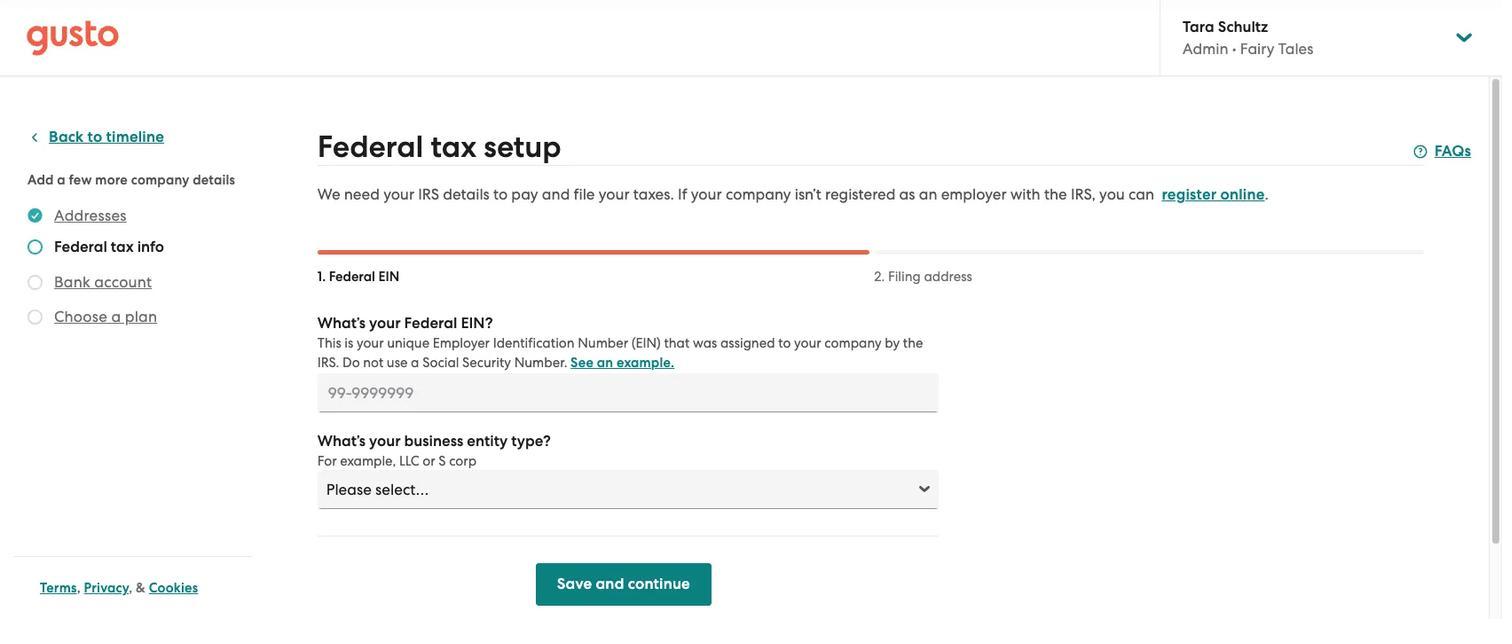 Task type: locate. For each thing, give the bounding box(es) containing it.
see an example.
[[571, 355, 675, 371]]

tax for setup
[[431, 129, 477, 165]]

isn't
[[795, 185, 822, 203]]

employer
[[433, 335, 490, 351]]

a left plan
[[111, 308, 121, 326]]

2 vertical spatial to
[[778, 335, 791, 351]]

a left few
[[57, 172, 66, 188]]

, left privacy link
[[77, 580, 81, 596]]

, left &
[[129, 580, 133, 596]]

if
[[678, 185, 687, 203]]

company right more
[[131, 172, 189, 188]]

federal left ein
[[329, 269, 375, 285]]

0 horizontal spatial the
[[903, 335, 923, 351]]

federal
[[318, 129, 424, 165], [54, 238, 107, 256], [329, 269, 375, 285], [404, 314, 457, 333]]

1 vertical spatial what's
[[318, 432, 366, 451]]

1 vertical spatial to
[[493, 185, 508, 203]]

bank account button
[[54, 272, 152, 293]]

federal tax info list
[[28, 205, 246, 331]]

as
[[899, 185, 915, 203]]

your
[[383, 185, 414, 203], [599, 185, 630, 203], [691, 185, 722, 203], [369, 314, 401, 333], [357, 335, 384, 351], [794, 335, 821, 351], [369, 432, 401, 451]]

an right as
[[919, 185, 937, 203]]

1 horizontal spatial company
[[726, 185, 791, 203]]

choose a plan
[[54, 308, 157, 326]]

s
[[439, 453, 446, 469]]

this
[[318, 335, 341, 351]]

a inside the choose a plan button
[[111, 308, 121, 326]]

0 horizontal spatial a
[[57, 172, 66, 188]]

2 horizontal spatial company
[[825, 335, 882, 351]]

what's inside "what's your business entity type? for example, llc or s corp"
[[318, 432, 366, 451]]

1 what's from the top
[[318, 314, 366, 333]]

and right save
[[596, 575, 624, 594]]

back
[[49, 128, 84, 146]]

0 vertical spatial what's
[[318, 314, 366, 333]]

check image up check image
[[28, 275, 43, 290]]

an inside popup button
[[597, 355, 613, 371]]

address
[[924, 269, 972, 285]]

company
[[131, 172, 189, 188], [726, 185, 791, 203], [825, 335, 882, 351]]

(ein)
[[632, 335, 661, 351]]

bank
[[54, 273, 90, 291]]

your right if
[[691, 185, 722, 203]]

see an example. button
[[571, 352, 675, 374]]

the
[[1044, 185, 1067, 203], [903, 335, 923, 351]]

0 vertical spatial a
[[57, 172, 66, 188]]

what's up for
[[318, 432, 366, 451]]

0 vertical spatial check image
[[28, 240, 43, 255]]

0 horizontal spatial tax
[[111, 238, 134, 256]]

0 horizontal spatial and
[[542, 185, 570, 203]]

federal inside list
[[54, 238, 107, 256]]

identification
[[493, 335, 575, 351]]

0 vertical spatial and
[[542, 185, 570, 203]]

federal up need
[[318, 129, 424, 165]]

the right by
[[903, 335, 923, 351]]

tales
[[1278, 40, 1314, 58]]

info
[[137, 238, 164, 256]]

company left by
[[825, 335, 882, 351]]

to
[[87, 128, 102, 146], [493, 185, 508, 203], [778, 335, 791, 351]]

tax up irs
[[431, 129, 477, 165]]

to right assigned
[[778, 335, 791, 351]]

1 horizontal spatial details
[[443, 185, 490, 203]]

details
[[193, 172, 235, 188], [443, 185, 490, 203]]

0 horizontal spatial ,
[[77, 580, 81, 596]]

1 horizontal spatial tax
[[431, 129, 477, 165]]

or
[[423, 453, 435, 469]]

for
[[318, 453, 337, 469]]

the left irs,
[[1044, 185, 1067, 203]]

terms link
[[40, 580, 77, 596]]

0 horizontal spatial to
[[87, 128, 102, 146]]

1 vertical spatial and
[[596, 575, 624, 594]]

faqs button
[[1414, 141, 1471, 162]]

what's
[[318, 314, 366, 333], [318, 432, 366, 451]]

see
[[571, 355, 594, 371]]

account
[[94, 273, 152, 291]]

to right back
[[87, 128, 102, 146]]

what's your federal ein?
[[318, 314, 493, 333]]

2 vertical spatial a
[[411, 355, 419, 371]]

0 vertical spatial an
[[919, 185, 937, 203]]

1 vertical spatial tax
[[111, 238, 134, 256]]

by
[[885, 335, 900, 351]]

1 vertical spatial the
[[903, 335, 923, 351]]

what's up "is"
[[318, 314, 366, 333]]

tax inside list
[[111, 238, 134, 256]]

registered
[[825, 185, 896, 203]]

1 vertical spatial an
[[597, 355, 613, 371]]

an down number
[[597, 355, 613, 371]]

was
[[693, 335, 717, 351]]

not
[[363, 355, 384, 371]]

2 check image from the top
[[28, 275, 43, 290]]

1 horizontal spatial a
[[111, 308, 121, 326]]

check image
[[28, 240, 43, 255], [28, 275, 43, 290]]

taxes.
[[633, 185, 674, 203]]

the inside this is your unique employer identification number (ein) that was assigned to your company by the irs. do not use a social security number.
[[903, 335, 923, 351]]

your up unique
[[369, 314, 401, 333]]

file
[[574, 185, 595, 203]]

0 horizontal spatial company
[[131, 172, 189, 188]]

an inside we need your irs details to pay and file your taxes. if your company isn't registered as an employer with the irs, you can register online .
[[919, 185, 937, 203]]

your left irs
[[383, 185, 414, 203]]

example,
[[340, 453, 396, 469]]

1 horizontal spatial an
[[919, 185, 937, 203]]

federal tax info
[[54, 238, 164, 256]]

a right use
[[411, 355, 419, 371]]

1 horizontal spatial and
[[596, 575, 624, 594]]

0 vertical spatial tax
[[431, 129, 477, 165]]

1 horizontal spatial the
[[1044, 185, 1067, 203]]

2 horizontal spatial a
[[411, 355, 419, 371]]

1 check image from the top
[[28, 240, 43, 255]]

company inside this is your unique employer identification number (ein) that was assigned to your company by the irs. do not use a social security number.
[[825, 335, 882, 351]]

and left file
[[542, 185, 570, 203]]

1 vertical spatial a
[[111, 308, 121, 326]]

a
[[57, 172, 66, 188], [111, 308, 121, 326], [411, 355, 419, 371]]

details inside we need your irs details to pay and file your taxes. if your company isn't registered as an employer with the irs, you can register online .
[[443, 185, 490, 203]]

type?
[[511, 432, 551, 451]]

your right file
[[599, 185, 630, 203]]

tax left info
[[111, 238, 134, 256]]

1 horizontal spatial ,
[[129, 580, 133, 596]]

2 what's from the top
[[318, 432, 366, 451]]

add
[[28, 172, 54, 188]]

more
[[95, 172, 128, 188]]

to inside we need your irs details to pay and file your taxes. if your company isn't registered as an employer with the irs, you can register online .
[[493, 185, 508, 203]]

2 , from the left
[[129, 580, 133, 596]]

2 horizontal spatial to
[[778, 335, 791, 351]]

back to timeline button
[[28, 127, 164, 148]]

0 horizontal spatial an
[[597, 355, 613, 371]]

that
[[664, 335, 690, 351]]

0 vertical spatial the
[[1044, 185, 1067, 203]]

back to timeline
[[49, 128, 164, 146]]

do
[[343, 355, 360, 371]]

and inside we need your irs details to pay and file your taxes. if your company isn't registered as an employer with the irs, you can register online .
[[542, 185, 570, 203]]

we
[[318, 185, 340, 203]]

check image down circle check icon
[[28, 240, 43, 255]]

tara
[[1183, 18, 1214, 36]]

company left isn't
[[726, 185, 791, 203]]

save and continue
[[557, 575, 690, 594]]

0 vertical spatial to
[[87, 128, 102, 146]]

federal down addresses
[[54, 238, 107, 256]]

an
[[919, 185, 937, 203], [597, 355, 613, 371]]

1 horizontal spatial to
[[493, 185, 508, 203]]

to left pay
[[493, 185, 508, 203]]

register online link
[[1162, 185, 1265, 204]]

1 vertical spatial check image
[[28, 275, 43, 290]]

can
[[1129, 185, 1155, 203]]

and
[[542, 185, 570, 203], [596, 575, 624, 594]]

company inside we need your irs details to pay and file your taxes. if your company isn't registered as an employer with the irs, you can register online .
[[726, 185, 791, 203]]

your up example,
[[369, 432, 401, 451]]

your right assigned
[[794, 335, 821, 351]]



Task type: vqa. For each thing, say whether or not it's contained in the screenshot.
the 'Choose a plan'
yes



Task type: describe. For each thing, give the bounding box(es) containing it.
a inside this is your unique employer identification number (ein) that was assigned to your company by the irs. do not use a social security number.
[[411, 355, 419, 371]]

what's for what's your federal ein?
[[318, 314, 366, 333]]

timeline
[[106, 128, 164, 146]]

register
[[1162, 185, 1217, 204]]

ein?
[[461, 314, 493, 333]]

circle check image
[[28, 205, 43, 226]]

check image
[[28, 310, 43, 325]]

is
[[345, 335, 353, 351]]

entity
[[467, 432, 508, 451]]

few
[[69, 172, 92, 188]]

to inside button
[[87, 128, 102, 146]]

use
[[387, 355, 408, 371]]

online
[[1221, 185, 1265, 204]]

tax for info
[[111, 238, 134, 256]]

irs,
[[1071, 185, 1096, 203]]

irs
[[418, 185, 439, 203]]

assigned
[[720, 335, 775, 351]]

you
[[1100, 185, 1125, 203]]

choose a plan button
[[54, 306, 157, 327]]

faqs
[[1435, 142, 1471, 161]]

business
[[404, 432, 463, 451]]

•
[[1232, 40, 1237, 58]]

home image
[[27, 20, 119, 55]]

number.
[[514, 355, 567, 371]]

to inside this is your unique employer identification number (ein) that was assigned to your company by the irs. do not use a social security number.
[[778, 335, 791, 351]]

&
[[136, 580, 146, 596]]

your inside "what's your business entity type? for example, llc or s corp"
[[369, 432, 401, 451]]

.
[[1265, 185, 1269, 203]]

company for we need your irs details to pay and file your taxes. if your company isn't registered as an employer with the irs, you can register online .
[[726, 185, 791, 203]]

ein
[[378, 269, 399, 285]]

cookies
[[149, 580, 198, 596]]

filing address
[[888, 269, 972, 285]]

number
[[578, 335, 628, 351]]

What's your Federal EIN? text field
[[318, 374, 939, 413]]

we need your irs details to pay and file your taxes. if your company isn't registered as an employer with the irs, you can register online .
[[318, 185, 1269, 204]]

pay
[[511, 185, 538, 203]]

irs.
[[318, 355, 339, 371]]

federal for federal tax setup
[[318, 129, 424, 165]]

setup
[[484, 129, 561, 165]]

1 , from the left
[[77, 580, 81, 596]]

privacy
[[84, 580, 129, 596]]

and inside button
[[596, 575, 624, 594]]

this is your unique employer identification number (ein) that was assigned to your company by the irs. do not use a social security number.
[[318, 335, 923, 371]]

schultz
[[1218, 18, 1268, 36]]

security
[[462, 355, 511, 371]]

company for this is your unique employer identification number (ein) that was assigned to your company by the irs. do not use a social security number.
[[825, 335, 882, 351]]

your up not
[[357, 335, 384, 351]]

what's your business entity type? for example, llc or s corp
[[318, 432, 551, 469]]

admin
[[1183, 40, 1229, 58]]

terms
[[40, 580, 77, 596]]

need
[[344, 185, 380, 203]]

llc
[[399, 453, 419, 469]]

federal tax setup
[[318, 129, 561, 165]]

terms , privacy , & cookies
[[40, 580, 198, 596]]

tara schultz admin • fairy tales
[[1183, 18, 1314, 58]]

addresses
[[54, 207, 127, 224]]

save
[[557, 575, 592, 594]]

federal ein
[[329, 269, 399, 285]]

federal up unique
[[404, 314, 457, 333]]

federal for federal tax info
[[54, 238, 107, 256]]

what's for what's your business entity type? for example, llc or s corp
[[318, 432, 366, 451]]

a for choose
[[111, 308, 121, 326]]

corp
[[449, 453, 477, 469]]

federal for federal ein
[[329, 269, 375, 285]]

with
[[1010, 185, 1041, 203]]

social
[[423, 355, 459, 371]]

filing
[[888, 269, 921, 285]]

continue
[[628, 575, 690, 594]]

0 horizontal spatial details
[[193, 172, 235, 188]]

example.
[[617, 355, 675, 371]]

addresses button
[[54, 205, 127, 226]]

unique
[[387, 335, 430, 351]]

employer
[[941, 185, 1007, 203]]

privacy link
[[84, 580, 129, 596]]

choose
[[54, 308, 107, 326]]

the inside we need your irs details to pay and file your taxes. if your company isn't registered as an employer with the irs, you can register online .
[[1044, 185, 1067, 203]]

cookies button
[[149, 578, 198, 599]]

plan
[[125, 308, 157, 326]]

bank account
[[54, 273, 152, 291]]

save and continue button
[[536, 563, 712, 606]]

fairy
[[1240, 40, 1275, 58]]

a for add
[[57, 172, 66, 188]]

add a few more company details
[[28, 172, 235, 188]]



